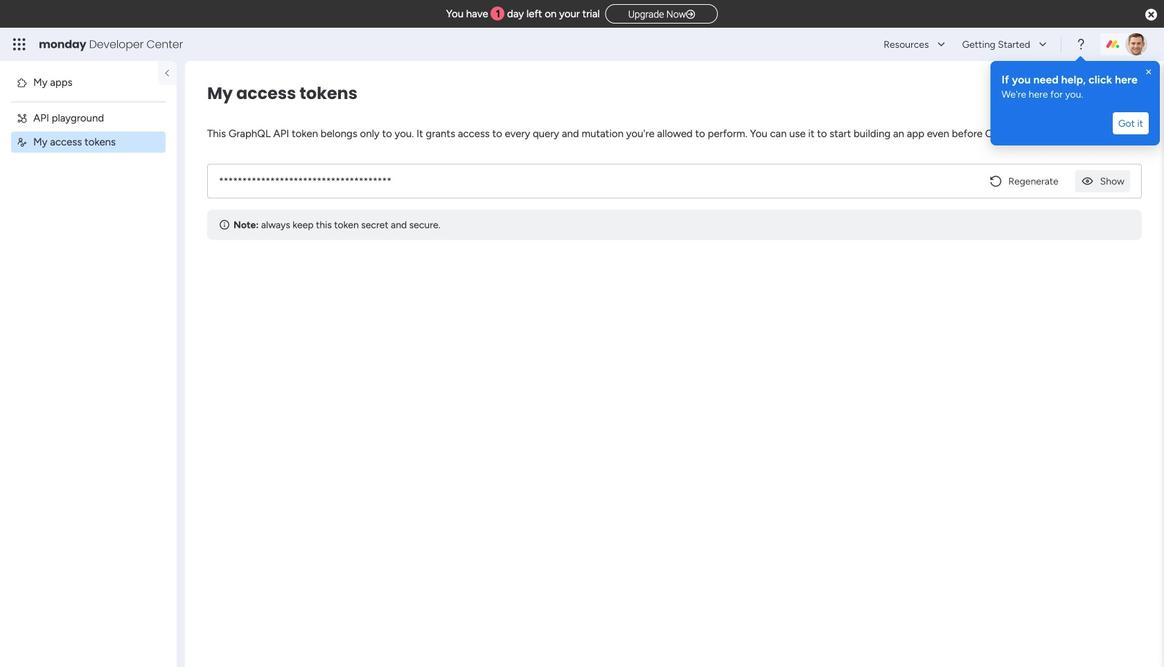 Task type: describe. For each thing, give the bounding box(es) containing it.
help image
[[1074, 37, 1088, 51]]

dapulse close image
[[1146, 8, 1157, 22]]

dapulse rightstroke image
[[686, 9, 695, 20]]



Task type: vqa. For each thing, say whether or not it's contained in the screenshot.
Help image
yes



Task type: locate. For each thing, give the bounding box(es) containing it.
heading
[[1002, 72, 1149, 87]]

close image
[[1143, 67, 1154, 78]]

select product image
[[12, 37, 26, 51]]

terry turtle image
[[1125, 33, 1148, 55]]



